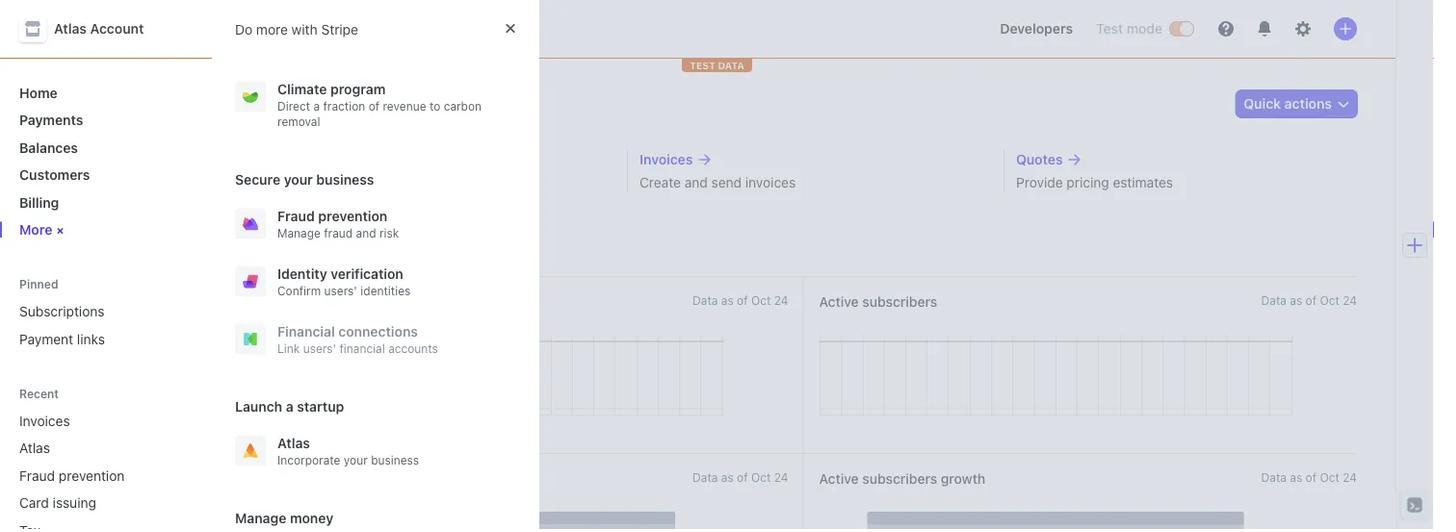 Task type: describe. For each thing, give the bounding box(es) containing it.
developers link
[[993, 13, 1081, 44]]

payments link
[[12, 105, 197, 136]]

launch
[[235, 399, 282, 415]]

of for mrr
[[737, 294, 748, 307]]

oct for active subscribers growth
[[1320, 471, 1340, 485]]

verification
[[331, 266, 404, 282]]

atlas link
[[12, 433, 170, 464]]

estimates
[[1113, 175, 1174, 191]]

prevention for fraud prevention manage fraud and risk
[[318, 208, 388, 224]]

pinned navigation links element
[[12, 277, 197, 355]]

mrr growth
[[251, 472, 328, 488]]

account
[[90, 21, 144, 37]]

as for mrr
[[722, 294, 734, 307]]

active subscribers
[[820, 294, 938, 310]]

link
[[278, 342, 300, 356]]

subscriptions for subscriptions
[[19, 304, 105, 320]]

data as of oct 24 for mrr
[[693, 294, 789, 307]]

balances link
[[12, 132, 197, 163]]

atlas for incorporate
[[278, 435, 310, 451]]

billing inside core navigation links element
[[19, 195, 59, 211]]

of inside 'climate program direct a fraction of revenue to carbon removal'
[[369, 99, 380, 113]]

notifications image
[[1257, 21, 1273, 37]]

confirm
[[278, 284, 321, 298]]

card
[[19, 496, 49, 512]]

create and send invoices
[[640, 175, 796, 191]]

data for active subscribers growth
[[1262, 471, 1287, 485]]

subscriptions set up recurring payments
[[263, 152, 428, 191]]

fraud prevention
[[19, 468, 125, 484]]

billing link
[[12, 187, 197, 218]]

0 vertical spatial your
[[284, 171, 313, 187]]

mrr for mrr
[[251, 294, 280, 310]]

to
[[430, 99, 441, 113]]

active for active subscribers growth
[[820, 472, 859, 488]]

secure your business
[[235, 171, 374, 187]]

atlas account
[[54, 21, 144, 37]]

removal
[[278, 115, 320, 128]]

subscribers for active subscribers growth
[[863, 472, 938, 488]]

search
[[270, 20, 314, 36]]

core navigation links element
[[12, 77, 197, 246]]

oct for mrr growth
[[751, 471, 771, 485]]

payments
[[367, 175, 428, 191]]

oct for active subscribers
[[1320, 294, 1340, 307]]

mrr for mrr growth
[[251, 472, 280, 488]]

test
[[1097, 21, 1124, 37]]

direct
[[278, 99, 310, 113]]

balances
[[19, 140, 78, 156]]

and inside 'fraud prevention manage fraud and risk'
[[356, 227, 376, 240]]

1 horizontal spatial subscriptions link
[[263, 150, 604, 170]]

customers link
[[12, 159, 197, 191]]

provide
[[1017, 175, 1063, 191]]

1 horizontal spatial billing
[[251, 88, 328, 120]]

connections
[[339, 324, 418, 339]]

money
[[290, 510, 334, 526]]

provide pricing estimates
[[1017, 175, 1174, 191]]

customers
[[19, 167, 90, 183]]

climate
[[278, 81, 327, 97]]

accounts
[[388, 342, 438, 356]]

up
[[287, 175, 303, 191]]

24 for active subscribers growth
[[1343, 471, 1358, 485]]

invoices
[[746, 175, 796, 191]]

secure
[[235, 171, 281, 187]]

subscriptions for subscriptions set up recurring payments
[[263, 152, 353, 168]]

test
[[690, 60, 716, 71]]

data as of oct 24 for mrr growth
[[693, 471, 789, 485]]

payments
[[19, 112, 83, 128]]

financial
[[278, 324, 335, 339]]

card issuing link
[[12, 488, 170, 519]]

stripe
[[321, 21, 358, 37]]

subscribers for active subscribers
[[863, 294, 938, 310]]

0 vertical spatial and
[[685, 175, 708, 191]]

more +
[[19, 222, 70, 241]]

24 for mrr
[[774, 294, 789, 307]]

+
[[52, 223, 70, 241]]

climate program direct a fraction of revenue to carbon removal
[[278, 81, 482, 128]]

manage money
[[235, 510, 334, 526]]

carbon
[[444, 99, 482, 113]]

quotes link
[[1017, 150, 1358, 170]]

with
[[292, 21, 318, 37]]

24 for active subscribers
[[1343, 294, 1358, 307]]

data as of oct 24 for active subscribers
[[1262, 294, 1358, 307]]

test data
[[690, 60, 745, 71]]

quotes
[[1017, 152, 1063, 168]]

fraud for fraud prevention manage fraud and risk
[[278, 208, 315, 224]]

pinned
[[19, 278, 58, 291]]

launch a startup
[[235, 399, 344, 415]]



Task type: vqa. For each thing, say whether or not it's contained in the screenshot.
Subscriptions Subscriptions
yes



Task type: locate. For each thing, give the bounding box(es) containing it.
send
[[712, 175, 742, 191]]

24 for mrr growth
[[774, 471, 789, 485]]

invoices link
[[640, 150, 981, 170], [12, 406, 170, 437]]

fraction
[[323, 99, 365, 113]]

1 vertical spatial prevention
[[59, 468, 125, 484]]

invoices link up fraud prevention link
[[12, 406, 170, 437]]

0 horizontal spatial subscriptions
[[19, 304, 105, 320]]

0 horizontal spatial billing
[[19, 195, 59, 211]]

recent
[[19, 387, 59, 401]]

fraud inside fraud prevention link
[[19, 468, 55, 484]]

2 active from the top
[[820, 472, 859, 488]]

manage
[[278, 227, 321, 240], [235, 510, 287, 526]]

test mode
[[1097, 21, 1163, 37]]

1 vertical spatial fraud
[[19, 468, 55, 484]]

prevention inside recent element
[[59, 468, 125, 484]]

risk
[[380, 227, 399, 240]]

24
[[774, 294, 789, 307], [1343, 294, 1358, 307], [774, 471, 789, 485], [1343, 471, 1358, 485]]

financial connections link users' financial accounts
[[278, 324, 438, 356]]

1 active from the top
[[820, 294, 859, 310]]

1 vertical spatial mrr
[[251, 472, 280, 488]]

oct
[[751, 294, 771, 307], [1320, 294, 1340, 307], [751, 471, 771, 485], [1320, 471, 1340, 485]]

data for mrr
[[693, 294, 718, 307]]

your right set
[[284, 171, 313, 187]]

0 horizontal spatial prevention
[[59, 468, 125, 484]]

invoices
[[640, 152, 693, 168], [19, 413, 70, 429]]

a inside 'climate program direct a fraction of revenue to carbon removal'
[[314, 99, 320, 113]]

atlas
[[54, 21, 87, 37], [278, 435, 310, 451], [19, 441, 50, 457]]

data
[[693, 294, 718, 307], [1262, 294, 1287, 307], [693, 471, 718, 485], [1262, 471, 1287, 485]]

of for active subscribers
[[1306, 294, 1317, 307]]

data for active subscribers
[[1262, 294, 1287, 307]]

0 vertical spatial fraud
[[278, 208, 315, 224]]

atlas incorporate your business
[[278, 435, 419, 468]]

billing left program
[[251, 88, 328, 120]]

1 horizontal spatial and
[[685, 175, 708, 191]]

more
[[256, 21, 288, 37]]

incorporate
[[278, 454, 341, 468]]

atlas inside atlas incorporate your business
[[278, 435, 310, 451]]

users' for financial
[[303, 342, 336, 356]]

do
[[235, 21, 253, 37]]

0 horizontal spatial a
[[286, 399, 294, 415]]

users' down "financial"
[[303, 342, 336, 356]]

atlas account button
[[19, 15, 163, 42]]

atlas left account
[[54, 21, 87, 37]]

card issuing
[[19, 496, 96, 512]]

business right incorporate
[[371, 454, 419, 468]]

of for mrr growth
[[737, 471, 748, 485]]

2 subscribers from the top
[[863, 472, 938, 488]]

a
[[314, 99, 320, 113], [286, 399, 294, 415]]

data as of oct 24 for active subscribers growth
[[1262, 471, 1358, 485]]

1 horizontal spatial fraud
[[278, 208, 315, 224]]

0 horizontal spatial fraud
[[19, 468, 55, 484]]

mrr down identity
[[251, 294, 280, 310]]

atlas inside button
[[54, 21, 87, 37]]

pricing
[[1067, 175, 1110, 191]]

of
[[369, 99, 380, 113], [737, 294, 748, 307], [1306, 294, 1317, 307], [737, 471, 748, 485], [1306, 471, 1317, 485]]

fraud for fraud prevention
[[19, 468, 55, 484]]

1 subscribers from the top
[[863, 294, 938, 310]]

1 vertical spatial subscriptions link
[[12, 296, 197, 328]]

1 horizontal spatial invoices link
[[640, 150, 981, 170]]

0 horizontal spatial subscriptions link
[[12, 296, 197, 328]]

1 vertical spatial your
[[344, 454, 368, 468]]

fraud prevention manage fraud and risk
[[278, 208, 399, 240]]

mode
[[1127, 21, 1163, 37]]

identity verification confirm users' identities
[[278, 266, 411, 298]]

recurring
[[307, 175, 364, 191]]

0 vertical spatial subscriptions
[[263, 152, 353, 168]]

0 horizontal spatial growth
[[284, 472, 328, 488]]

as
[[722, 294, 734, 307], [1290, 294, 1303, 307], [722, 471, 734, 485], [1290, 471, 1303, 485]]

fraud up card
[[19, 468, 55, 484]]

invoices up create
[[640, 152, 693, 168]]

invoices down recent
[[19, 413, 70, 429]]

recent navigation links element
[[0, 386, 212, 530]]

1 horizontal spatial prevention
[[318, 208, 388, 224]]

active subscribers growth
[[820, 472, 986, 488]]

prevention inside 'fraud prevention manage fraud and risk'
[[318, 208, 388, 224]]

0 vertical spatial mrr
[[251, 294, 280, 310]]

your right incorporate
[[344, 454, 368, 468]]

0 horizontal spatial and
[[356, 227, 376, 240]]

1 vertical spatial subscriptions
[[19, 304, 105, 320]]

mrr up manage money
[[251, 472, 280, 488]]

0 vertical spatial subscriptions link
[[263, 150, 604, 170]]

payment links link
[[12, 324, 197, 355]]

0 vertical spatial users'
[[324, 284, 357, 298]]

links
[[77, 331, 105, 347]]

1 vertical spatial subscribers
[[863, 472, 938, 488]]

2 horizontal spatial atlas
[[278, 435, 310, 451]]

1 vertical spatial billing
[[19, 195, 59, 211]]

as for active subscribers
[[1290, 294, 1303, 307]]

manage down mrr growth
[[235, 510, 287, 526]]

recent element
[[0, 406, 212, 530]]

financial
[[340, 342, 385, 356]]

fraud prevention link
[[12, 461, 170, 492]]

do more with stripe
[[235, 21, 358, 37]]

subscriptions up "payment links"
[[19, 304, 105, 320]]

1 horizontal spatial your
[[344, 454, 368, 468]]

more
[[19, 222, 52, 238]]

business up 'fraud prevention manage fraud and risk'
[[316, 171, 374, 187]]

1 vertical spatial business
[[371, 454, 419, 468]]

0 horizontal spatial atlas
[[19, 441, 50, 457]]

a left startup
[[286, 399, 294, 415]]

pinned element
[[12, 296, 197, 355]]

atlas up incorporate
[[278, 435, 310, 451]]

payment links
[[19, 331, 105, 347]]

1 growth from the left
[[284, 472, 328, 488]]

0 horizontal spatial invoices
[[19, 413, 70, 429]]

data for mrr growth
[[693, 471, 718, 485]]

of for active subscribers growth
[[1306, 471, 1317, 485]]

data
[[718, 60, 745, 71]]

prevention up card issuing link
[[59, 468, 125, 484]]

mrr
[[251, 294, 280, 310], [251, 472, 280, 488]]

manage up growth
[[278, 227, 321, 240]]

0 horizontal spatial invoices link
[[12, 406, 170, 437]]

prevention
[[318, 208, 388, 224], [59, 468, 125, 484]]

0 vertical spatial manage
[[278, 227, 321, 240]]

0 vertical spatial active
[[820, 294, 859, 310]]

active
[[820, 294, 859, 310], [820, 472, 859, 488]]

manage inside 'fraud prevention manage fraud and risk'
[[278, 227, 321, 240]]

atlas for account
[[54, 21, 87, 37]]

1 vertical spatial users'
[[303, 342, 336, 356]]

active for active subscribers
[[820, 294, 859, 310]]

your inside atlas incorporate your business
[[344, 454, 368, 468]]

1 mrr from the top
[[251, 294, 280, 310]]

program
[[331, 81, 386, 97]]

1 vertical spatial manage
[[235, 510, 287, 526]]

0 vertical spatial business
[[316, 171, 374, 187]]

1 horizontal spatial a
[[314, 99, 320, 113]]

identity
[[278, 266, 327, 282]]

as for active subscribers growth
[[1290, 471, 1303, 485]]

subscriptions inside pinned element
[[19, 304, 105, 320]]

1 horizontal spatial atlas
[[54, 21, 87, 37]]

subscriptions up secure your business
[[263, 152, 353, 168]]

1 horizontal spatial growth
[[941, 472, 986, 488]]

atlas inside recent element
[[19, 441, 50, 457]]

0 vertical spatial a
[[314, 99, 320, 113]]

fraud inside 'fraud prevention manage fraud and risk'
[[278, 208, 315, 224]]

subscribers
[[863, 294, 938, 310], [863, 472, 938, 488]]

1 vertical spatial and
[[356, 227, 376, 240]]

create
[[640, 175, 681, 191]]

developers
[[1000, 21, 1073, 37]]

invoices inside recent element
[[19, 413, 70, 429]]

a down climate
[[314, 99, 320, 113]]

set
[[263, 175, 284, 191]]

close menu image
[[505, 22, 516, 34]]

atlas up fraud prevention
[[19, 441, 50, 457]]

2 growth from the left
[[941, 472, 986, 488]]

and
[[685, 175, 708, 191], [356, 227, 376, 240]]

identities
[[361, 284, 411, 298]]

subscriptions link up the payments
[[263, 150, 604, 170]]

users'
[[324, 284, 357, 298], [303, 342, 336, 356]]

prevention up fraud
[[318, 208, 388, 224]]

growth
[[284, 472, 328, 488], [941, 472, 986, 488]]

0 vertical spatial invoices
[[640, 152, 693, 168]]

Search search field
[[239, 11, 782, 46]]

0 vertical spatial invoices link
[[640, 150, 981, 170]]

1 vertical spatial invoices
[[19, 413, 70, 429]]

business
[[316, 171, 374, 187], [371, 454, 419, 468]]

0 horizontal spatial your
[[284, 171, 313, 187]]

0 vertical spatial billing
[[251, 88, 328, 120]]

1 horizontal spatial subscriptions
[[263, 152, 353, 168]]

payment
[[19, 331, 73, 347]]

home link
[[12, 77, 197, 108]]

issuing
[[53, 496, 96, 512]]

startup
[[297, 399, 344, 415]]

1 vertical spatial invoices link
[[12, 406, 170, 437]]

prevention for fraud prevention
[[59, 468, 125, 484]]

1 vertical spatial active
[[820, 472, 859, 488]]

invoices link up invoices
[[640, 150, 981, 170]]

data as of oct 24
[[693, 294, 789, 307], [1262, 294, 1358, 307], [693, 471, 789, 485], [1262, 471, 1358, 485]]

subscriptions link
[[263, 150, 604, 170], [12, 296, 197, 328]]

0 vertical spatial subscribers
[[863, 294, 938, 310]]

and left risk
[[356, 227, 376, 240]]

users' inside identity verification confirm users' identities
[[324, 284, 357, 298]]

billing up the more
[[19, 195, 59, 211]]

business inside atlas incorporate your business
[[371, 454, 419, 468]]

growth
[[251, 241, 317, 264]]

as for mrr growth
[[722, 471, 734, 485]]

subscriptions inside the subscriptions set up recurring payments
[[263, 152, 353, 168]]

secure your business element
[[227, 199, 524, 364]]

1 horizontal spatial invoices
[[640, 152, 693, 168]]

fraud down up
[[278, 208, 315, 224]]

billing
[[251, 88, 328, 120], [19, 195, 59, 211]]

users' down verification
[[324, 284, 357, 298]]

fraud
[[278, 208, 315, 224], [19, 468, 55, 484]]

2 mrr from the top
[[251, 472, 280, 488]]

1 vertical spatial a
[[286, 399, 294, 415]]

0 vertical spatial prevention
[[318, 208, 388, 224]]

your
[[284, 171, 313, 187], [344, 454, 368, 468]]

oct for mrr
[[751, 294, 771, 307]]

subscriptions link up links on the bottom left
[[12, 296, 197, 328]]

fraud
[[324, 227, 353, 240]]

home
[[19, 85, 57, 101]]

users' for identity
[[324, 284, 357, 298]]

and left the send
[[685, 175, 708, 191]]

revenue
[[383, 99, 426, 113]]

users' inside financial connections link users' financial accounts
[[303, 342, 336, 356]]



